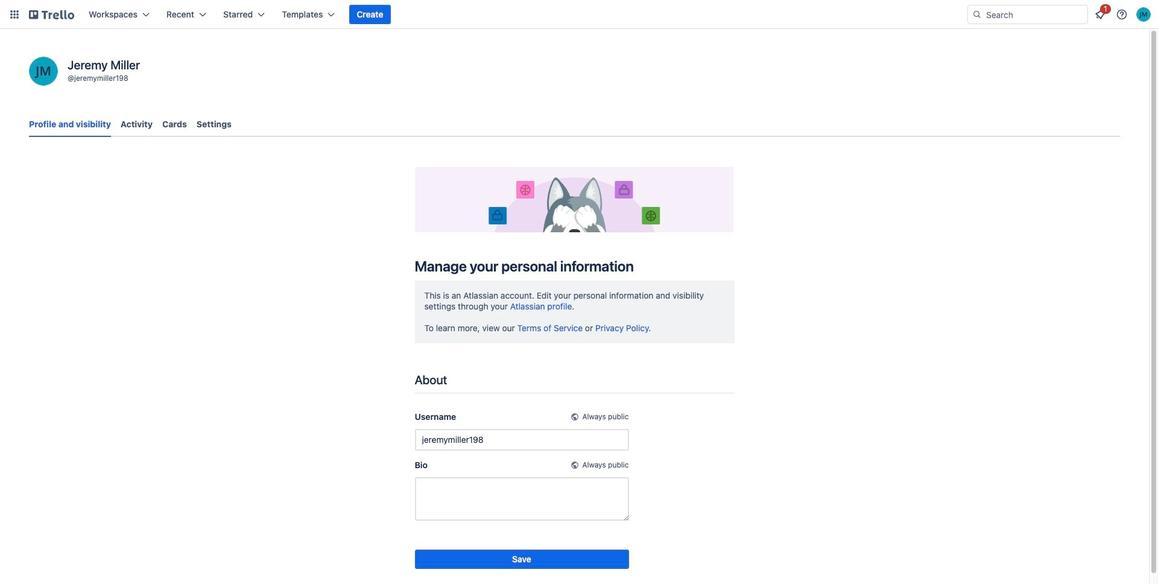 Task type: locate. For each thing, give the bounding box(es) containing it.
open information menu image
[[1116, 8, 1128, 21]]

jeremy miller (jeremymiller198) image
[[29, 57, 58, 86]]

back to home image
[[29, 5, 74, 24]]

jeremy miller (jeremymiller198) image
[[1137, 7, 1151, 22]]

primary element
[[0, 0, 1159, 29]]

None text field
[[415, 429, 629, 451], [415, 477, 629, 521], [415, 429, 629, 451], [415, 477, 629, 521]]

Search field
[[968, 5, 1089, 24]]



Task type: describe. For each thing, give the bounding box(es) containing it.
search image
[[973, 10, 982, 19]]

1 notification image
[[1093, 7, 1108, 22]]



Task type: vqa. For each thing, say whether or not it's contained in the screenshot.
the 1 Notification image
yes



